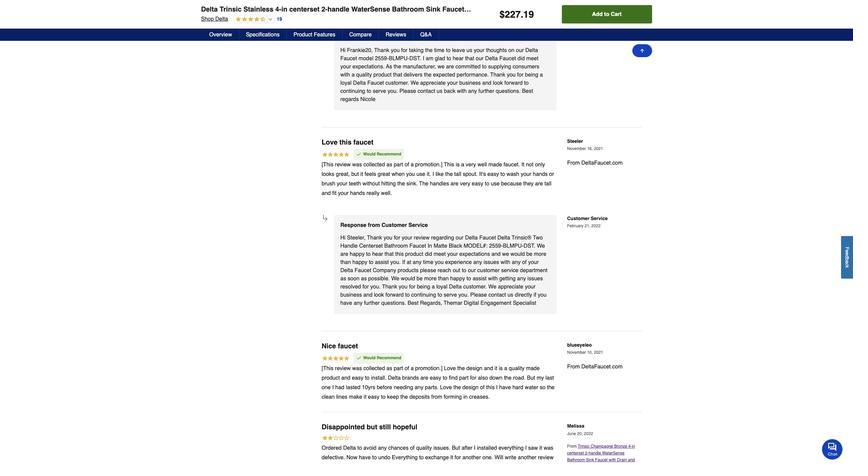 Task type: describe. For each thing, give the bounding box(es) containing it.
0 vertical spatial hands
[[533, 171, 548, 177]]

2021 for nice faucet
[[594, 351, 603, 355]]

delta left trinsic®
[[497, 235, 510, 241]]

when
[[392, 171, 405, 177]]

2 vertical spatial part
[[459, 375, 469, 381]]

delta up shop
[[201, 5, 218, 13]]

of inside hi steeler,  thank you for your review regarding our delta faucet delta trinsic® two handle centerset bathroom faucet in matte black model#: 2559-blmpu-dst. we are happy to hear that this product did meet your expectations and we would be more than happy to assist you.  if at any time you experience any issues with any of your delta faucet company products please reach out to our customer service department as soon as possible. we would be more than happy to assist with getting any issues resolved for you.  thank you for being a loyal delta customer. we appreciate your business and look forward to continuing to serve you. please contact us directly if you have any further questions.  best regards,   themar  digital engagement specialist
[[522, 259, 527, 266]]

your left thoughts
[[474, 47, 484, 53]]

$
[[499, 9, 505, 20]]

2022 inside melissa june 20, 2022
[[584, 432, 593, 436]]

faucet.
[[504, 162, 520, 168]]

0 vertical spatial be
[[526, 251, 532, 257]]

delta down the out
[[449, 284, 462, 290]]

please inside hi frankie20,  thank you for taking the time to leave us your thoughts on our delta faucet model 2559-blmpu-dst.   i am glad to hear that our delta faucet did meet your expectations. as the manufacturer, we are committed to supplying consumers with a quality product that delivers the expected performance.   thank you for being a loyal delta faucet customer. we appreciate your business and look forward to continuing to serve you. please contact us back with any further questions.  best regards  nicole
[[399, 88, 416, 94]]

lines
[[336, 394, 347, 401]]

0 vertical spatial very
[[466, 162, 476, 168]]

to left leave
[[446, 47, 451, 53]]

to left wash
[[500, 171, 505, 177]]

chat invite button image
[[822, 439, 843, 460]]

it
[[521, 162, 524, 168]]

taking
[[409, 47, 424, 53]]

you. left the if
[[390, 259, 401, 266]]

to right the out
[[462, 268, 466, 274]]

any inside the ordered delta to avoid any chances of quality issues. but after i installed everything i saw it was defective. now have to undo everything to exchange it for another one. will write another revie
[[378, 445, 387, 452]]

it right 'saw'
[[539, 445, 542, 452]]

please inside hi steeler,  thank you for your review regarding our delta faucet delta trinsic® two handle centerset bathroom faucet in matte black model#: 2559-blmpu-dst. we are happy to hear that this product did meet your expectations and we would be more than happy to assist you.  if at any time you experience any issues with any of your delta faucet company products please reach out to our customer service department as soon as possible. we would be more than happy to assist with getting any issues resolved for you.  thank you for being a loyal delta customer. we appreciate your business and look forward to continuing to serve you. please contact us directly if you have any further questions.  best regards,   themar  digital engagement specialist
[[470, 292, 487, 298]]

easy up parts.
[[430, 375, 441, 381]]

the left road. on the bottom right of the page
[[504, 375, 512, 381]]

i down down
[[496, 385, 498, 391]]

thank up as
[[374, 47, 389, 53]]

quality inside hi frankie20,  thank you for taking the time to leave us your thoughts on our delta faucet model 2559-blmpu-dst.   i am glad to hear that our delta faucet did meet your expectations. as the manufacturer, we are committed to supplying consumers with a quality product that delivers the expected performance.   thank you for being a loyal delta faucet customer. we appreciate your business and look forward to continuing to serve you. please contact us back with any further questions.  best regards  nicole
[[356, 72, 372, 78]]

recommend for love this faucet
[[377, 152, 401, 157]]

you right if
[[538, 292, 547, 298]]

really
[[366, 190, 380, 196]]

performance.
[[457, 72, 489, 78]]

delta inside the ordered delta to avoid any chances of quality issues. but after i installed everything i saw it was defective. now have to undo everything to exchange it for another one. will write another revie
[[343, 445, 356, 452]]

have inside hi steeler,  thank you for your review regarding our delta faucet delta trinsic® two handle centerset bathroom faucet in matte black model#: 2559-blmpu-dst. we are happy to hear that this product did meet your expectations and we would be more than happy to assist you.  if at any time you experience any issues with any of your delta faucet company products please reach out to our customer service department as soon as possible. we would be more than happy to assist with getting any issues resolved for you.  thank you for being a loyal delta customer. we appreciate your business and look forward to continuing to serve you. please contact us directly if you have any further questions.  best regards,   themar  digital engagement specialist
[[340, 300, 352, 306]]

also
[[478, 375, 488, 381]]

2559- inside hi steeler,  thank you for your review regarding our delta faucet delta trinsic® two handle centerset bathroom faucet in matte black model#: 2559-blmpu-dst. we are happy to hear that this product did meet your expectations and we would be more than happy to assist you.  if at any time you experience any issues with any of your delta faucet company products please reach out to our customer service department as soon as possible. we would be more than happy to assist with getting any issues resolved for you.  thank you for being a loyal delta customer. we appreciate your business and look forward to continuing to serve you. please contact us directly if you have any further questions.  best regards,   themar  digital engagement specialist
[[489, 243, 503, 249]]

to left avoid
[[357, 445, 362, 452]]

hear inside hi steeler,  thank you for your review regarding our delta faucet delta trinsic® two handle centerset bathroom faucet in matte black model#: 2559-blmpu-dst. we are happy to hear that this product did meet your expectations and we would be more than happy to assist you.  if at any time you experience any issues with any of your delta faucet company products please reach out to our customer service department as soon as possible. we would be more than happy to assist with getting any issues resolved for you.  thank you for being a loyal delta customer. we appreciate your business and look forward to continuing to serve you. please contact us directly if you have any further questions.  best regards,   themar  digital engagement specialist
[[372, 251, 383, 257]]

0 horizontal spatial us
[[437, 88, 442, 94]]

your down frankie20,
[[340, 64, 351, 70]]

3 from from the top
[[567, 444, 578, 449]]

to down the 'it's'
[[485, 181, 489, 187]]

service inside customer service february 21, 2022
[[591, 216, 608, 221]]

in
[[428, 243, 432, 249]]

and down possible.
[[363, 292, 372, 298]]

delta inside the [this review was collected as part of a promotion.] love the design and it is a quality made product and easy to install. delta brands are easy to find part for also down the road. but my last one i had lasted 10yrs before needing any parts. love the design of this i have hard water so the clean lines make it easy to keep the deposits from forming in creases.
[[388, 375, 401, 381]]

department
[[520, 268, 548, 274]]

reviews
[[386, 32, 406, 38]]

easy down the 'it's'
[[472, 181, 483, 187]]

made inside [this review was collected as part of a promotion.] this is a very well made faucet. it not only looks great, but it feels great when you use it. i like the tall spout. it's easy to wash your hands or brush your teeth without hitting the sink. the handles are very easy to use because they are tall and fit your hands really well.
[[488, 162, 502, 168]]

any right at
[[413, 259, 422, 266]]

continuing inside hi frankie20,  thank you for taking the time to leave us your thoughts on our delta faucet model 2559-blmpu-dst.   i am glad to hear that our delta faucet did meet your expectations. as the manufacturer, we are committed to supplying consumers with a quality product that delivers the expected performance.   thank you for being a loyal delta faucet customer. we appreciate your business and look forward to continuing to serve you. please contact us back with any further questions.  best regards  nicole
[[340, 88, 365, 94]]

please
[[420, 268, 436, 274]]

and up 'had'
[[341, 375, 350, 381]]

clean
[[322, 394, 335, 401]]

feels
[[365, 171, 376, 177]]

questions. inside hi frankie20,  thank you for taking the time to leave us your thoughts on our delta faucet model 2559-blmpu-dst.   i am glad to hear that our delta faucet did meet your expectations. as the manufacturer, we are committed to supplying consumers with a quality product that delivers the expected performance.   thank you for being a loyal delta faucet customer. we appreciate your business and look forward to continuing to serve you. please contact us back with any further questions.  best regards  nicole
[[496, 88, 521, 94]]

thoughts
[[486, 47, 507, 53]]

2 another from the left
[[518, 455, 536, 461]]

handle for bronze
[[589, 451, 601, 456]]

we up "engagement"
[[488, 284, 496, 290]]

ordered
[[322, 445, 342, 452]]

f e e d b a c k button
[[841, 236, 853, 279]]

with right back
[[457, 88, 467, 94]]

to down experience
[[467, 276, 471, 282]]

checkmark image
[[356, 356, 362, 361]]

4.5 stars image
[[234, 16, 266, 23]]

steeler november 16, 2021
[[567, 138, 603, 151]]

overview button
[[202, 29, 239, 41]]

thank up centerset
[[367, 235, 382, 241]]

being inside hi frankie20,  thank you for taking the time to leave us your thoughts on our delta faucet model 2559-blmpu-dst.   i am glad to hear that our delta faucet did meet your expectations. as the manufacturer, we are committed to supplying consumers with a quality product that delivers the expected performance.   thank you for being a loyal delta faucet customer. we appreciate your business and look forward to continuing to serve you. please contact us back with any further questions.  best regards  nicole
[[525, 72, 538, 78]]

1 horizontal spatial assist
[[473, 276, 487, 282]]

that inside hi steeler,  thank you for your review regarding our delta faucet delta trinsic® two handle centerset bathroom faucet in matte black model#: 2559-blmpu-dst. we are happy to hear that this product did meet your expectations and we would be more than happy to assist you.  if at any time you experience any issues with any of your delta faucet company products please reach out to our customer service department as soon as possible. we would be more than happy to assist with getting any issues resolved for you.  thank you for being a loyal delta customer. we appreciate your business and look forward to continuing to serve you. please contact us directly if you have any further questions.  best regards,   themar  digital engagement specialist
[[385, 251, 394, 257]]

nice
[[322, 343, 336, 350]]

part for nice faucet
[[394, 366, 403, 372]]

further inside hi frankie20,  thank you for taking the time to leave us your thoughts on our delta faucet model 2559-blmpu-dst.   i am glad to hear that our delta faucet did meet your expectations. as the manufacturer, we are committed to supplying consumers with a quality product that delivers the expected performance.   thank you for being a loyal delta faucet customer. we appreciate your business and look forward to continuing to serve you. please contact us back with any further questions.  best regards  nicole
[[479, 88, 494, 94]]

any down resolved
[[354, 300, 363, 306]]

had
[[335, 385, 344, 391]]

promotion.] for nice faucet
[[415, 366, 442, 372]]

0 vertical spatial that
[[465, 55, 474, 62]]

forward inside hi frankie20,  thank you for taking the time to leave us your thoughts on our delta faucet model 2559-blmpu-dst.   i am glad to hear that our delta faucet did meet your expectations. as the manufacturer, we are committed to supplying consumers with a quality product that delivers the expected performance.   thank you for being a loyal delta faucet customer. we appreciate your business and look forward to continuing to serve you. please contact us back with any further questions.  best regards  nicole
[[504, 80, 523, 86]]

nicole
[[360, 96, 376, 102]]

your up if
[[525, 284, 536, 290]]

quality inside the [this review was collected as part of a promotion.] love the design and it is a quality made product and easy to install. delta brands are easy to find part for also down the road. but my last one i had lasted 10yrs before needing any parts. love the design of this i have hard water so the clean lines make it easy to keep the deposits from forming in creases.
[[509, 366, 525, 372]]

water
[[525, 385, 538, 391]]

centerset for stainless
[[289, 5, 320, 13]]

love this faucet
[[322, 138, 374, 146]]

our up black
[[456, 235, 464, 241]]

if
[[402, 259, 405, 266]]

0 vertical spatial love
[[322, 138, 338, 146]]

[this review was collected as part of a promotion.] this is a very well made faucet. it not only looks great, but it feels great when you use it. i like the tall spout. it's easy to wash your hands or brush your teeth without hitting the sink. the handles are very easy to use because they are tall and fit your hands really well.
[[322, 162, 554, 196]]

we down company
[[391, 276, 399, 282]]

1 vertical spatial tall
[[544, 181, 551, 187]]

2 vertical spatial happy
[[450, 276, 465, 282]]

to down consumers
[[524, 80, 529, 86]]

you. inside hi frankie20,  thank you for taking the time to leave us your thoughts on our delta faucet model 2559-blmpu-dst.   i am glad to hear that our delta faucet did meet your expectations. as the manufacturer, we are committed to supplying consumers with a quality product that delivers the expected performance.   thank you for being a loyal delta faucet customer. we appreciate your business and look forward to continuing to serve you. please contact us back with any further questions.  best regards  nicole
[[388, 88, 398, 94]]

february for hi frankie20,  thank you for taking the time to leave us your thoughts on our delta faucet model 2559-blmpu-dst.   i am glad to hear that our delta faucet did meet your expectations. as the manufacturer, we are committed to supplying consumers with a quality product that delivers the expected performance.   thank you for being a loyal delta faucet customer. we appreciate your business and look forward to continuing to serve you. please contact us back with any further questions.  best regards  nicole
[[567, 36, 584, 41]]

arrow right image
[[322, 216, 329, 222]]

your down black
[[447, 251, 458, 257]]

this inside the [this review was collected as part of a promotion.] love the design and it is a quality made product and easy to install. delta brands are easy to find part for also down the road. but my last one i had lasted 10yrs before needing any parts. love the design of this i have hard water so the clean lines make it easy to keep the deposits from forming in creases.
[[486, 385, 495, 391]]

drain for delta trinsic stainless 4-in centerset 2-handle watersense bathroom sink faucet with drain and deck plate
[[482, 5, 499, 13]]

quality inside the ordered delta to avoid any chances of quality issues. but after i installed everything i saw it was defective. now have to undo everything to exchange it for another one. will write another revie
[[416, 445, 432, 452]]

for inside the ordered delta to avoid any chances of quality issues. but after i installed everything i saw it was defective. now have to undo everything to exchange it for another one. will write another revie
[[455, 455, 461, 461]]

of for love
[[405, 366, 409, 372]]

1 vertical spatial more
[[424, 276, 437, 282]]

your up they
[[521, 171, 531, 177]]

customer service february 21, 2022
[[567, 216, 608, 229]]

appreciate inside hi steeler,  thank you for your review regarding our delta faucet delta trinsic® two handle centerset bathroom faucet in matte black model#: 2559-blmpu-dst. we are happy to hear that this product did meet your expectations and we would be more than happy to assist you.  if at any time you experience any issues with any of your delta faucet company products please reach out to our customer service department as soon as possible. we would be more than happy to assist with getting any issues resolved for you.  thank you for being a loyal delta customer. we appreciate your business and look forward to continuing to serve you. please contact us directly if you have any further questions.  best regards,   themar  digital engagement specialist
[[498, 284, 523, 290]]

any up service
[[512, 259, 521, 266]]

0 vertical spatial happy
[[350, 251, 365, 257]]

we down two
[[537, 243, 545, 249]]

0 vertical spatial design
[[466, 366, 482, 372]]

matte
[[434, 243, 447, 249]]

the right as
[[394, 64, 401, 70]]

trinsic inside trinsic champagne bronze 4-in centerset 2-handle watersense bathroom sink faucet with drain a
[[578, 444, 590, 449]]

glad
[[435, 55, 445, 62]]

d
[[845, 255, 850, 258]]

serve inside hi frankie20,  thank you for taking the time to leave us your thoughts on our delta faucet model 2559-blmpu-dst.   i am glad to hear that our delta faucet did meet your expectations. as the manufacturer, we are committed to supplying consumers with a quality product that delivers the expected performance.   thank you for being a loyal delta faucet customer. we appreciate your business and look forward to continuing to serve you. please contact us back with any further questions.  best regards  nicole
[[373, 88, 386, 94]]

november for love this faucet
[[567, 146, 586, 151]]

0 horizontal spatial assist
[[375, 259, 389, 266]]

delta right shop
[[215, 16, 228, 22]]

would recommend for nice faucet
[[363, 356, 401, 361]]

you. down possible.
[[370, 284, 381, 290]]

of for but
[[410, 445, 415, 452]]

us inside hi steeler,  thank you for your review regarding our delta faucet delta trinsic® two handle centerset bathroom faucet in matte black model#: 2559-blmpu-dst. we are happy to hear that this product did meet your expectations and we would be more than happy to assist you.  if at any time you experience any issues with any of your delta faucet company products please reach out to our customer service department as soon as possible. we would be more than happy to assist with getting any issues resolved for you.  thank you for being a loyal delta customer. we appreciate your business and look forward to continuing to serve you. please contact us directly if you have any further questions.  best regards,   themar  digital engagement specialist
[[508, 292, 513, 298]]

to up nicole
[[367, 88, 371, 94]]

the right 'so'
[[547, 385, 555, 391]]

as inside the [this review was collected as part of a promotion.] love the design and it is a quality made product and easy to install. delta brands are easy to find part for also down the road. but my last one i had lasted 10yrs before needing any parts. love the design of this i have hard water so the clean lines make it easy to keep the deposits from forming in creases.
[[386, 366, 392, 372]]

16,
[[587, 146, 593, 151]]

the down needing at left
[[400, 394, 408, 401]]

2559- inside hi frankie20,  thank you for taking the time to leave us your thoughts on our delta faucet model 2559-blmpu-dst.   i am glad to hear that our delta faucet did meet your expectations. as the manufacturer, we are committed to supplying consumers with a quality product that delivers the expected performance.   thank you for being a loyal delta faucet customer. we appreciate your business and look forward to continuing to serve you. please contact us back with any further questions.  best regards  nicole
[[375, 55, 389, 62]]

customer service february 18, 2022
[[567, 28, 608, 41]]

easy up lasted
[[352, 375, 363, 381]]

i left 'saw'
[[525, 445, 527, 452]]

customer inside customer service february 18, 2022
[[567, 28, 589, 34]]

watersense for stainless
[[351, 5, 390, 13]]

hard
[[512, 385, 523, 391]]

reach
[[438, 268, 451, 274]]

1 horizontal spatial but
[[367, 424, 377, 431]]

any right the getting
[[517, 276, 526, 282]]

still
[[379, 424, 391, 431]]

customer up as
[[382, 35, 407, 41]]

f e e d b a c k
[[845, 247, 850, 268]]

write
[[505, 455, 516, 461]]

our right on
[[516, 47, 524, 53]]

watersense for bronze
[[602, 451, 625, 456]]

5 stars image for love
[[322, 151, 350, 159]]

of for this
[[405, 162, 409, 168]]

it up down
[[495, 366, 497, 372]]

are right handles
[[451, 181, 458, 187]]

customer up centerset
[[382, 222, 407, 228]]

before
[[377, 385, 392, 391]]

loyal inside hi steeler,  thank you for your review regarding our delta faucet delta trinsic® two handle centerset bathroom faucet in matte black model#: 2559-blmpu-dst. we are happy to hear that this product did meet your expectations and we would be more than happy to assist you.  if at any time you experience any issues with any of your delta faucet company products please reach out to our customer service department as soon as possible. we would be more than happy to assist with getting any issues resolved for you.  thank you for being a loyal delta customer. we appreciate your business and look forward to continuing to serve you. please contact us directly if you have any further questions.  best regards,   themar  digital engagement specialist
[[436, 284, 448, 290]]

from deltafaucet.com for love this faucet
[[567, 160, 623, 166]]

add
[[592, 11, 603, 17]]

hear inside hi frankie20,  thank you for taking the time to leave us your thoughts on our delta faucet model 2559-blmpu-dst.   i am glad to hear that our delta faucet did meet your expectations. as the manufacturer, we are committed to supplying consumers with a quality product that delivers the expected performance.   thank you for being a loyal delta faucet customer. we appreciate your business and look forward to continuing to serve you. please contact us back with any further questions.  best regards  nicole
[[453, 55, 464, 62]]

two
[[533, 235, 543, 241]]

0 vertical spatial use
[[416, 171, 425, 177]]

any inside the [this review was collected as part of a promotion.] love the design and it is a quality made product and easy to install. delta brands are easy to find part for also down the road. but my last one i had lasted 10yrs before needing any parts. love the design of this i have hard water so the clean lines make it easy to keep the deposits from forming in creases.
[[415, 385, 423, 391]]

customer. inside hi steeler,  thank you for your review regarding our delta faucet delta trinsic® two handle centerset bathroom faucet in matte black model#: 2559-blmpu-dst. we are happy to hear that this product did meet your expectations and we would be more than happy to assist you.  if at any time you experience any issues with any of your delta faucet company products please reach out to our customer service department as soon as possible. we would be more than happy to assist with getting any issues resolved for you.  thank you for being a loyal delta customer. we appreciate your business and look forward to continuing to serve you. please contact us directly if you have any further questions.  best regards,   themar  digital engagement specialist
[[463, 284, 487, 290]]

you down supplying
[[507, 72, 516, 78]]

20,
[[577, 432, 583, 436]]

would for nice faucet
[[363, 356, 376, 361]]

add to cart
[[592, 11, 622, 17]]

to down products in the bottom of the page
[[405, 292, 410, 298]]

to up regards,
[[438, 292, 442, 298]]

https://photos us.bazaarvoice.com/photo/2/cghvdg86zgvsdgfmyxvjzxq/58ee084b fc37 528a 9869 50c07b422d92 image
[[322, 0, 364, 7]]

from for steeler,
[[368, 222, 380, 228]]

handle
[[340, 243, 358, 249]]

delta up nicole
[[353, 80, 366, 86]]

made inside the [this review was collected as part of a promotion.] love the design and it is a quality made product and easy to install. delta brands are easy to find part for also down the road. but my last one i had lasted 10yrs before needing any parts. love the design of this i have hard water so the clean lines make it easy to keep the deposits from forming in creases.
[[526, 366, 540, 372]]

product inside hi frankie20,  thank you for taking the time to leave us your thoughts on our delta faucet model 2559-blmpu-dst.   i am glad to hear that our delta faucet did meet your expectations. as the manufacturer, we are committed to supplying consumers with a quality product that delivers the expected performance.   thank you for being a loyal delta faucet customer. we appreciate your business and look forward to continuing to serve you. please contact us back with any further questions.  best regards  nicole
[[373, 72, 392, 78]]

leave
[[452, 47, 465, 53]]

review inside hi steeler,  thank you for your review regarding our delta faucet delta trinsic® two handle centerset bathroom faucet in matte black model#: 2559-blmpu-dst. we are happy to hear that this product did meet your expectations and we would be more than happy to assist you.  if at any time you experience any issues with any of your delta faucet company products please reach out to our customer service department as soon as possible. we would be more than happy to assist with getting any issues resolved for you.  thank you for being a loyal delta customer. we appreciate your business and look forward to continuing to serve you. please contact us directly if you have any further questions.  best regards,   themar  digital engagement specialist
[[414, 235, 430, 241]]

product features
[[294, 32, 335, 38]]

with down customer
[[488, 276, 498, 282]]

brush
[[322, 181, 335, 187]]

contact inside hi steeler,  thank you for your review regarding our delta faucet delta trinsic® two handle centerset bathroom faucet in matte black model#: 2559-blmpu-dst. we are happy to hear that this product did meet your expectations and we would be more than happy to assist you.  if at any time you experience any issues with any of your delta faucet company products please reach out to our customer service department as soon as possible. we would be more than happy to assist with getting any issues resolved for you.  thank you for being a loyal delta customer. we appreciate your business and look forward to continuing to serve you. please contact us directly if you have any further questions.  best regards,   themar  digital engagement specialist
[[489, 292, 506, 298]]

delta up soon
[[340, 268, 353, 274]]

4- for stainless
[[275, 5, 281, 13]]

q&a
[[420, 32, 432, 38]]

as left soon
[[340, 276, 346, 282]]

it.
[[427, 171, 431, 177]]

to inside button
[[604, 11, 609, 17]]

review for faucet
[[335, 366, 351, 372]]

from for nice faucet
[[567, 364, 580, 370]]

my
[[537, 375, 544, 381]]

your right fit
[[338, 190, 349, 196]]

great,
[[336, 171, 350, 177]]

1 vertical spatial very
[[460, 181, 470, 187]]

and up customer
[[492, 251, 501, 257]]

manufacturer,
[[403, 64, 436, 70]]

hi frankie20,  thank you for taking the time to leave us your thoughts on our delta faucet model 2559-blmpu-dst.   i am glad to hear that our delta faucet did meet your expectations. as the manufacturer, we are committed to supplying consumers with a quality product that delivers the expected performance.   thank you for being a loyal delta faucet customer. we appreciate your business and look forward to continuing to serve you. please contact us back with any further questions.  best regards  nicole
[[340, 47, 543, 102]]

thank down supplying
[[490, 72, 505, 78]]

sink for trinsic champagne bronze 4-in centerset 2-handle watersense bathroom sink faucet with drain a
[[586, 458, 594, 463]]

melissa
[[567, 424, 584, 429]]

with up service
[[501, 259, 510, 266]]

to up company
[[369, 259, 373, 266]]

to left find
[[443, 375, 447, 381]]

not
[[526, 162, 534, 168]]

a inside hi steeler,  thank you for your review regarding our delta faucet delta trinsic® two handle centerset bathroom faucet in matte black model#: 2559-blmpu-dst. we are happy to hear that this product did meet your expectations and we would be more than happy to assist you.  if at any time you experience any issues with any of your delta faucet company products please reach out to our customer service department as soon as possible. we would be more than happy to assist with getting any issues resolved for you.  thank you for being a loyal delta customer. we appreciate your business and look forward to continuing to serve you. please contact us directly if you have any further questions.  best regards,   themar  digital engagement specialist
[[432, 284, 435, 290]]

to left exchange
[[419, 455, 424, 461]]

avoid
[[363, 445, 376, 452]]

you. up digital
[[459, 292, 469, 298]]

delta down thoughts
[[485, 55, 498, 62]]

1 horizontal spatial use
[[491, 181, 500, 187]]

steeler,
[[347, 235, 366, 241]]

1 another from the left
[[463, 455, 481, 461]]

to right "glad"
[[447, 55, 451, 62]]

any down expectations
[[473, 259, 482, 266]]

bathroom for trinsic champagne bronze 4-in centerset 2-handle watersense bathroom sink faucet with drain a
[[567, 458, 585, 463]]

0 vertical spatial faucet
[[353, 138, 374, 146]]

ordered delta to avoid any chances of quality issues. but after i installed everything i saw it was defective. now have to undo everything to exchange it for another one. will write another revie
[[322, 445, 554, 465]]

with up regards
[[340, 72, 350, 78]]

response for steeler,
[[340, 222, 366, 228]]

2- for stainless
[[321, 5, 328, 13]]

you down products in the bottom of the page
[[399, 284, 408, 290]]

2 vertical spatial love
[[440, 385, 452, 391]]

the up am
[[425, 47, 433, 53]]

did inside hi steeler,  thank you for your review regarding our delta faucet delta trinsic® two handle centerset bathroom faucet in matte black model#: 2559-blmpu-dst. we are happy to hear that this product did meet your expectations and we would be more than happy to assist you.  if at any time you experience any issues with any of your delta faucet company products please reach out to our customer service department as soon as possible. we would be more than happy to assist with getting any issues resolved for you.  thank you for being a loyal delta customer. we appreciate your business and look forward to continuing to serve you. please contact us directly if you have any further questions.  best regards,   themar  digital engagement specialist
[[425, 251, 432, 257]]

part for love this faucet
[[394, 162, 403, 168]]

from for frankie20,
[[368, 35, 380, 41]]

0 horizontal spatial 19
[[277, 16, 282, 22]]

it right make
[[364, 394, 366, 401]]

1 vertical spatial love
[[444, 366, 456, 372]]

november for nice faucet
[[567, 351, 586, 355]]

blueeyeleo november 10, 2021
[[567, 343, 603, 355]]

collected for nice faucet
[[363, 366, 385, 372]]

specialist
[[513, 300, 536, 306]]

18,
[[585, 36, 590, 41]]

and up also
[[484, 366, 493, 372]]

of down also
[[480, 385, 485, 391]]

dst. inside hi steeler,  thank you for your review regarding our delta faucet delta trinsic® two handle centerset bathroom faucet in matte black model#: 2559-blmpu-dst. we are happy to hear that this product did meet your expectations and we would be more than happy to assist you.  if at any time you experience any issues with any of your delta faucet company products please reach out to our customer service department as soon as possible. we would be more than happy to assist with getting any issues resolved for you.  thank you for being a loyal delta customer. we appreciate your business and look forward to continuing to serve you. please contact us directly if you have any further questions.  best regards,   themar  digital engagement specialist
[[524, 243, 535, 249]]

the down find
[[453, 385, 461, 391]]

serve inside hi steeler,  thank you for your review regarding our delta faucet delta trinsic® two handle centerset bathroom faucet in matte black model#: 2559-blmpu-dst. we are happy to hear that this product did meet your expectations and we would be more than happy to assist you.  if at any time you experience any issues with any of your delta faucet company products please reach out to our customer service department as soon as possible. we would be more than happy to assist with getting any issues resolved for you.  thank you for being a loyal delta customer. we appreciate your business and look forward to continuing to serve you. please contact us directly if you have any further questions.  best regards,   themar  digital engagement specialist
[[444, 292, 457, 298]]

business inside hi steeler,  thank you for your review regarding our delta faucet delta trinsic® two handle centerset bathroom faucet in matte black model#: 2559-blmpu-dst. we are happy to hear that this product did meet your expectations and we would be more than happy to assist you.  if at any time you experience any issues with any of your delta faucet company products please reach out to our customer service department as soon as possible. we would be more than happy to assist with getting any issues resolved for you.  thank you for being a loyal delta customer. we appreciate your business and look forward to continuing to serve you. please contact us directly if you have any further questions.  best regards,   themar  digital engagement specialist
[[340, 292, 362, 298]]

as right soon
[[361, 276, 367, 282]]

reviews button
[[379, 29, 413, 41]]

february for hi steeler,  thank you for your review regarding our delta faucet delta trinsic® two handle centerset bathroom faucet in matte black model#: 2559-blmpu-dst. we are happy to hear that this product did meet your expectations and we would be more than happy to assist you.  if at any time you experience any issues with any of your delta faucet company products please reach out to our customer service department as soon as possible. we would be more than happy to assist with getting any issues resolved for you.  thank you for being a loyal delta customer. we appreciate your business and look forward to continuing to serve you. please contact us directly if you have any further questions.  best regards,   themar  digital engagement specialist
[[567, 224, 584, 229]]

at
[[407, 259, 411, 266]]

you down reviews
[[391, 47, 400, 53]]

easy down 10yrs
[[368, 394, 380, 401]]

digital
[[464, 300, 479, 306]]

if
[[534, 292, 536, 298]]

blmpu- inside hi steeler,  thank you for your review regarding our delta faucet delta trinsic® two handle centerset bathroom faucet in matte black model#: 2559-blmpu-dst. we are happy to hear that this product did meet your expectations and we would be more than happy to assist you.  if at any time you experience any issues with any of your delta faucet company products please reach out to our customer service department as soon as possible. we would be more than happy to assist with getting any issues resolved for you.  thank you for being a loyal delta customer. we appreciate your business and look forward to continuing to serve you. please contact us directly if you have any further questions.  best regards,   themar  digital engagement specialist
[[503, 243, 524, 249]]

regarding
[[431, 235, 454, 241]]

delta up consumers
[[525, 47, 538, 53]]

to down centerset
[[366, 251, 371, 257]]

with inside trinsic champagne bronze 4-in centerset 2-handle watersense bathroom sink faucet with drain a
[[609, 458, 616, 463]]

deposits
[[409, 394, 430, 401]]

i right one at the bottom of page
[[332, 385, 334, 391]]

install.
[[371, 375, 386, 381]]

to up performance. on the top of the page
[[482, 64, 487, 70]]

2022 for hi steeler,  thank you for your review regarding our delta faucet delta trinsic® two handle centerset bathroom faucet in matte black model#: 2559-blmpu-dst. we are happy to hear that this product did meet your expectations and we would be more than happy to assist you.  if at any time you experience any issues with any of your delta faucet company products please reach out to our customer service department as soon as possible. we would be more than happy to assist with getting any issues resolved for you.  thank you for being a loyal delta customer. we appreciate your business and look forward to continuing to serve you. please contact us directly if you have any further questions.  best regards,   themar  digital engagement specialist
[[591, 224, 601, 229]]

faucet inside trinsic champagne bronze 4-in centerset 2-handle watersense bathroom sink faucet with drain a
[[595, 458, 608, 463]]

did inside hi frankie20,  thank you for taking the time to leave us your thoughts on our delta faucet model 2559-blmpu-dst.   i am glad to hear that our delta faucet did meet your expectations. as the manufacturer, we are committed to supplying consumers with a quality product that delivers the expected performance.   thank you for being a loyal delta faucet customer. we appreciate your business and look forward to continuing to serve you. please contact us back with any further questions.  best regards  nicole
[[518, 55, 525, 62]]

collected for love this faucet
[[363, 162, 385, 168]]

committed
[[455, 64, 481, 70]]

1 vertical spatial faucet
[[338, 343, 358, 350]]

checkmark image
[[356, 151, 362, 157]]

possible.
[[368, 276, 390, 282]]

delivers
[[404, 72, 422, 78]]

review for this
[[335, 162, 351, 168]]

are right they
[[535, 181, 543, 187]]

the down when
[[397, 181, 405, 187]]

product inside the [this review was collected as part of a promotion.] love the design and it is a quality made product and easy to install. delta brands are easy to find part for also down the road. but my last one i had lasted 10yrs before needing any parts. love the design of this i have hard water so the clean lines make it easy to keep the deposits from forming in creases.
[[322, 375, 340, 381]]

this
[[444, 162, 454, 168]]

c
[[845, 263, 850, 266]]

resolved
[[340, 284, 361, 290]]

1 horizontal spatial more
[[534, 251, 546, 257]]

easy right the 'it's'
[[487, 171, 499, 177]]

hi steeler,  thank you for your review regarding our delta faucet delta trinsic® two handle centerset bathroom faucet in matte black model#: 2559-blmpu-dst. we are happy to hear that this product did meet your expectations and we would be more than happy to assist you.  if at any time you experience any issues with any of your delta faucet company products please reach out to our customer service department as soon as possible. we would be more than happy to assist with getting any issues resolved for you.  thank you for being a loyal delta customer. we appreciate your business and look forward to continuing to serve you. please contact us directly if you have any further questions.  best regards,   themar  digital engagement specialist
[[340, 235, 548, 306]]

shop
[[201, 16, 214, 22]]

response for frankie20,
[[340, 35, 366, 41]]

to left undo
[[372, 455, 377, 461]]

time inside hi steeler,  thank you for your review regarding our delta faucet delta trinsic® two handle centerset bathroom faucet in matte black model#: 2559-blmpu-dst. we are happy to hear that this product did meet your expectations and we would be more than happy to assist you.  if at any time you experience any issues with any of your delta faucet company products please reach out to our customer service department as soon as possible. we would be more than happy to assist with getting any issues resolved for you.  thank you for being a loyal delta customer. we appreciate your business and look forward to continuing to serve you. please contact us directly if you have any further questions.  best regards,   themar  digital engagement specialist
[[423, 259, 433, 266]]

was for this
[[352, 162, 362, 168]]

steeler
[[567, 138, 583, 144]]

1 vertical spatial happy
[[353, 259, 367, 266]]

with left $
[[466, 5, 480, 13]]

response from customer service for steeler,
[[340, 222, 428, 228]]

and inside hi frankie20,  thank you for taking the time to leave us your thoughts on our delta faucet model 2559-blmpu-dst.   i am glad to hear that our delta faucet did meet your expectations. as the manufacturer, we are committed to supplying consumers with a quality product that delivers the expected performance.   thank you for being a loyal delta faucet customer. we appreciate your business and look forward to continuing to serve you. please contact us back with any further questions.  best regards  nicole
[[482, 80, 491, 86]]

getting
[[499, 276, 516, 282]]

add to cart button
[[562, 5, 652, 23]]

0 vertical spatial tall
[[454, 171, 461, 177]]

would for love this faucet
[[363, 152, 376, 157]]

you inside [this review was collected as part of a promotion.] this is a very well made faucet. it not only looks great, but it feels great when you use it. i like the tall spout. it's easy to wash your hands or brush your teeth without hitting the sink. the handles are very easy to use because they are tall and fit your hands really well.
[[406, 171, 415, 177]]

0 vertical spatial us
[[467, 47, 472, 53]]

time inside hi frankie20,  thank you for taking the time to leave us your thoughts on our delta faucet model 2559-blmpu-dst.   i am glad to hear that our delta faucet did meet your expectations. as the manufacturer, we are committed to supplying consumers with a quality product that delivers the expected performance.   thank you for being a loyal delta faucet customer. we appreciate your business and look forward to continuing to serve you. please contact us back with any further questions.  best regards  nicole
[[434, 47, 444, 53]]

to down 'before'
[[381, 394, 386, 401]]

dst. inside hi frankie20,  thank you for taking the time to leave us your thoughts on our delta faucet model 2559-blmpu-dst.   i am glad to hear that our delta faucet did meet your expectations. as the manufacturer, we are committed to supplying consumers with a quality product that delivers the expected performance.   thank you for being a loyal delta faucet customer. we appreciate your business and look forward to continuing to serve you. please contact us back with any further questions.  best regards  nicole
[[409, 55, 421, 62]]

out
[[453, 268, 460, 274]]

0 vertical spatial issues
[[484, 259, 499, 266]]

as
[[386, 64, 392, 70]]

on
[[508, 47, 514, 53]]

continuing inside hi steeler,  thank you for your review regarding our delta faucet delta trinsic® two handle centerset bathroom faucet in matte black model#: 2559-blmpu-dst. we are happy to hear that this product did meet your expectations and we would be more than happy to assist you.  if at any time you experience any issues with any of your delta faucet company products please reach out to our customer service department as soon as possible. we would be more than happy to assist with getting any issues resolved for you.  thank you for being a loyal delta customer. we appreciate your business and look forward to continuing to serve you. please contact us directly if you have any further questions.  best regards,   themar  digital engagement specialist
[[411, 292, 436, 298]]

in for trinsic
[[632, 444, 635, 449]]

it right exchange
[[450, 455, 453, 461]]

your up at
[[402, 235, 412, 241]]

issues.
[[433, 445, 450, 452]]

1 horizontal spatial 19
[[523, 9, 534, 20]]

0 horizontal spatial this
[[339, 138, 352, 146]]

handle for stainless
[[328, 5, 349, 13]]

product features button
[[287, 29, 342, 41]]

0 horizontal spatial than
[[340, 259, 351, 266]]

being inside hi steeler,  thank you for your review regarding our delta faucet delta trinsic® two handle centerset bathroom faucet in matte black model#: 2559-blmpu-dst. we are happy to hear that this product did meet your expectations and we would be more than happy to assist you.  if at any time you experience any issues with any of your delta faucet company products please reach out to our customer service department as soon as possible. we would be more than happy to assist with getting any issues resolved for you.  thank you for being a loyal delta customer. we appreciate your business and look forward to continuing to serve you. please contact us directly if you have any further questions.  best regards,   themar  digital engagement specialist
[[417, 284, 430, 290]]

was inside the ordered delta to avoid any chances of quality issues. but after i installed everything i saw it was defective. now have to undo everything to exchange it for another one. will write another revie
[[544, 445, 553, 452]]

appreciate inside hi frankie20,  thank you for taking the time to leave us your thoughts on our delta faucet model 2559-blmpu-dst.   i am glad to hear that our delta faucet did meet your expectations. as the manufacturer, we are committed to supplying consumers with a quality product that delivers the expected performance.   thank you for being a loyal delta faucet customer. we appreciate your business and look forward to continuing to serve you. please contact us back with any further questions.  best regards  nicole
[[420, 80, 446, 86]]

our right the out
[[468, 268, 476, 274]]



Task type: vqa. For each thing, say whether or not it's contained in the screenshot.
the 8299
no



Task type: locate. For each thing, give the bounding box(es) containing it.
1 vertical spatial continuing
[[411, 292, 436, 298]]

2- inside trinsic champagne bronze 4-in centerset 2-handle watersense bathroom sink faucet with drain a
[[585, 451, 589, 456]]

is up down
[[499, 366, 503, 372]]

forward down possible.
[[386, 292, 404, 298]]

1 horizontal spatial dst.
[[524, 243, 535, 249]]

2021 for love this faucet
[[594, 146, 603, 151]]

bathroom inside hi steeler,  thank you for your review regarding our delta faucet delta trinsic® two handle centerset bathroom faucet in matte black model#: 2559-blmpu-dst. we are happy to hear that this product did meet your expectations and we would be more than happy to assist you.  if at any time you experience any issues with any of your delta faucet company products please reach out to our customer service department as soon as possible. we would be more than happy to assist with getting any issues resolved for you.  thank you for being a loyal delta customer. we appreciate your business and look forward to continuing to serve you. please contact us directly if you have any further questions.  best regards,   themar  digital engagement specialist
[[384, 243, 408, 249]]

2 deltafaucet.com from the top
[[581, 364, 623, 370]]

look
[[493, 80, 503, 86], [374, 292, 384, 298]]

1 horizontal spatial sink
[[586, 458, 594, 463]]

2 vertical spatial product
[[322, 375, 340, 381]]

contact inside hi frankie20,  thank you for taking the time to leave us your thoughts on our delta faucet model 2559-blmpu-dst.   i am glad to hear that our delta faucet did meet your expectations. as the manufacturer, we are committed to supplying consumers with a quality product that delivers the expected performance.   thank you for being a loyal delta faucet customer. we appreciate your business and look forward to continuing to serve you. please contact us back with any further questions.  best regards  nicole
[[418, 88, 435, 94]]

it
[[360, 171, 363, 177], [495, 366, 497, 372], [364, 394, 366, 401], [539, 445, 542, 452], [450, 455, 453, 461]]

response from customer service up centerset
[[340, 222, 428, 228]]

2 vertical spatial bathroom
[[567, 458, 585, 463]]

drain inside trinsic champagne bronze 4-in centerset 2-handle watersense bathroom sink faucet with drain a
[[617, 458, 627, 463]]

look down supplying
[[493, 80, 503, 86]]

products
[[398, 268, 419, 274]]

1 vertical spatial this
[[395, 251, 404, 257]]

are inside the [this review was collected as part of a promotion.] love the design and it is a quality made product and easy to install. delta brands are easy to find part for also down the road. but my last one i had lasted 10yrs before needing any parts. love the design of this i have hard water so the clean lines make it easy to keep the deposits from forming in creases.
[[420, 375, 428, 381]]

from deltafaucet.com
[[567, 160, 623, 166], [567, 364, 623, 370]]

is inside [this review was collected as part of a promotion.] this is a very well made faucet. it not only looks great, but it feels great when you use it. i like the tall spout. it's easy to wash your hands or brush your teeth without hitting the sink. the handles are very easy to use because they are tall and fit your hands really well.
[[456, 162, 460, 168]]

watersense inside trinsic champagne bronze 4-in centerset 2-handle watersense bathroom sink faucet with drain a
[[602, 451, 625, 456]]

hi for hi steeler,  thank you for your review regarding our delta faucet delta trinsic® two handle centerset bathroom faucet in matte black model#: 2559-blmpu-dst. we are happy to hear that this product did meet your expectations and we would be more than happy to assist you.  if at any time you experience any issues with any of your delta faucet company products please reach out to our customer service department as soon as possible. we would be more than happy to assist with getting any issues resolved for you.  thank you for being a loyal delta customer. we appreciate your business and look forward to continuing to serve you. please contact us directly if you have any further questions.  best regards,   themar  digital engagement specialist
[[340, 235, 346, 241]]

1 vertical spatial design
[[463, 385, 479, 391]]

from inside the [this review was collected as part of a promotion.] love the design and it is a quality made product and easy to install. delta brands are easy to find part for also down the road. but my last one i had lasted 10yrs before needing any parts. love the design of this i have hard water so the clean lines make it easy to keep the deposits from forming in creases.
[[431, 394, 442, 401]]

0 horizontal spatial we
[[438, 64, 445, 70]]

1 horizontal spatial this
[[395, 251, 404, 257]]

0 vertical spatial than
[[340, 259, 351, 266]]

promotion.] for love this faucet
[[415, 162, 442, 168]]

june
[[567, 432, 576, 436]]

5 stars image for nice
[[322, 356, 350, 363]]

0 vertical spatial have
[[340, 300, 352, 306]]

of up brands
[[405, 366, 409, 372]]

any up undo
[[378, 445, 387, 452]]

2 vertical spatial review
[[335, 366, 351, 372]]

5 stars image
[[322, 151, 350, 159], [322, 356, 350, 363]]

1 vertical spatial response from customer service
[[340, 222, 428, 228]]

sink inside trinsic champagne bronze 4-in centerset 2-handle watersense bathroom sink faucet with drain a
[[586, 458, 594, 463]]

model
[[359, 55, 373, 62]]

road.
[[513, 375, 526, 381]]

19
[[523, 9, 534, 20], [277, 16, 282, 22]]

serve up nicole
[[373, 88, 386, 94]]

i right after
[[474, 445, 476, 452]]

centerset inside trinsic champagne bronze 4-in centerset 2-handle watersense bathroom sink faucet with drain a
[[567, 451, 584, 456]]

meet inside hi frankie20,  thank you for taking the time to leave us your thoughts on our delta faucet model 2559-blmpu-dst.   i am glad to hear that our delta faucet did meet your expectations. as the manufacturer, we are committed to supplying consumers with a quality product that delivers the expected performance.   thank you for being a loyal delta faucet customer. we appreciate your business and look forward to continuing to serve you. please contact us back with any further questions.  best regards  nicole
[[526, 55, 538, 62]]

collected inside the [this review was collected as part of a promotion.] love the design and it is a quality made product and easy to install. delta brands are easy to find part for also down the road. but my last one i had lasted 10yrs before needing any parts. love the design of this i have hard water so the clean lines make it easy to keep the deposits from forming in creases.
[[363, 366, 385, 372]]

but inside the ordered delta to avoid any chances of quality issues. but after i installed everything i saw it was defective. now have to undo everything to exchange it for another one. will write another revie
[[452, 445, 460, 452]]

[this for love this faucet
[[322, 162, 333, 168]]

2022 inside customer service february 21, 2022
[[591, 224, 601, 229]]

will
[[495, 455, 503, 461]]

down
[[489, 375, 502, 381]]

1 5 stars image from the top
[[322, 151, 350, 159]]

faucet
[[353, 138, 374, 146], [338, 343, 358, 350]]

response
[[340, 35, 366, 41], [340, 222, 366, 228]]

chances
[[388, 445, 409, 452]]

2022 right 20,
[[584, 432, 593, 436]]

handle down champagne
[[589, 451, 601, 456]]

this up great,
[[339, 138, 352, 146]]

sink for delta trinsic stainless 4-in centerset 2-handle watersense bathroom sink faucet with drain and deck plate
[[426, 5, 440, 13]]

0 horizontal spatial please
[[399, 88, 416, 94]]

2 5 stars image from the top
[[322, 356, 350, 363]]

1 vertical spatial contact
[[489, 292, 506, 298]]

0 horizontal spatial did
[[425, 251, 432, 257]]

1 february from the top
[[567, 36, 584, 41]]

issues down department
[[527, 276, 543, 282]]

1 e from the top
[[845, 250, 850, 253]]

this inside hi steeler,  thank you for your review regarding our delta faucet delta trinsic® two handle centerset bathroom faucet in matte black model#: 2559-blmpu-dst. we are happy to hear that this product did meet your expectations and we would be more than happy to assist you.  if at any time you experience any issues with any of your delta faucet company products please reach out to our customer service department as soon as possible. we would be more than happy to assist with getting any issues resolved for you.  thank you for being a loyal delta customer. we appreciate your business and look forward to continuing to serve you. please contact us directly if you have any further questions.  best regards,   themar  digital engagement specialist
[[395, 251, 404, 257]]

1 vertical spatial in
[[463, 394, 468, 401]]

from deltafaucet.com for nice faucet
[[567, 364, 623, 370]]

of
[[405, 162, 409, 168], [522, 259, 527, 266], [405, 366, 409, 372], [480, 385, 485, 391], [410, 445, 415, 452]]

any inside hi frankie20,  thank you for taking the time to leave us your thoughts on our delta faucet model 2559-blmpu-dst.   i am glad to hear that our delta faucet did meet your expectations. as the manufacturer, we are committed to supplying consumers with a quality product that delivers the expected performance.   thank you for being a loyal delta faucet customer. we appreciate your business and look forward to continuing to serve you. please contact us back with any further questions.  best regards  nicole
[[468, 88, 477, 94]]

november inside the blueeyeleo november 10, 2021
[[567, 351, 586, 355]]

last
[[545, 375, 554, 381]]

i right it.
[[433, 171, 434, 177]]

best inside hi frankie20,  thank you for taking the time to leave us your thoughts on our delta faucet model 2559-blmpu-dst.   i am glad to hear that our delta faucet did meet your expectations. as the manufacturer, we are committed to supplying consumers with a quality product that delivers the expected performance.   thank you for being a loyal delta faucet customer. we appreciate your business and look forward to continuing to serve you. please contact us back with any further questions.  best regards  nicole
[[522, 88, 533, 94]]

was right 'saw'
[[544, 445, 553, 452]]

0 horizontal spatial product
[[322, 375, 340, 381]]

1 from from the top
[[567, 160, 580, 166]]

2021 inside the blueeyeleo november 10, 2021
[[594, 351, 603, 355]]

1 horizontal spatial blmpu-
[[503, 243, 524, 249]]

but up teeth
[[351, 171, 359, 177]]

would recommend for love this faucet
[[363, 152, 401, 157]]

2 vertical spatial was
[[544, 445, 553, 452]]

service inside customer service february 18, 2022
[[591, 28, 608, 34]]

have inside the ordered delta to avoid any chances of quality issues. but after i installed everything i saw it was defective. now have to undo everything to exchange it for another one. will write another revie
[[359, 455, 371, 461]]

questions.
[[496, 88, 521, 94], [381, 300, 406, 306]]

exchange
[[425, 455, 449, 461]]

the
[[419, 181, 428, 187]]

0 vertical spatial customer.
[[386, 80, 409, 86]]

2 response from customer service from the top
[[340, 222, 428, 228]]

as inside [this review was collected as part of a promotion.] this is a very well made faucet. it not only looks great, but it feels great when you use it. i like the tall spout. it's easy to wash your hands or brush your teeth without hitting the sink. the handles are very easy to use because they are tall and fit your hands really well.
[[386, 162, 392, 168]]

1 vertical spatial 4-
[[628, 444, 632, 449]]

february inside customer service february 21, 2022
[[567, 224, 584, 229]]

would right checkmark icon on the top of the page
[[363, 152, 376, 157]]

2 [this from the top
[[322, 366, 333, 372]]

meet up consumers
[[526, 55, 538, 62]]

blmpu-
[[389, 55, 409, 62], [503, 243, 524, 249]]

1 promotion.] from the top
[[415, 162, 442, 168]]

best
[[522, 88, 533, 94], [408, 300, 419, 306]]

1 horizontal spatial be
[[526, 251, 532, 257]]

or
[[549, 171, 554, 177]]

2 stars image
[[322, 435, 350, 443]]

we inside hi steeler,  thank you for your review regarding our delta faucet delta trinsic® two handle centerset bathroom faucet in matte black model#: 2559-blmpu-dst. we are happy to hear that this product did meet your expectations and we would be more than happy to assist you.  if at any time you experience any issues with any of your delta faucet company products please reach out to our customer service department as soon as possible. we would be more than happy to assist with getting any issues resolved for you.  thank you for being a loyal delta customer. we appreciate your business and look forward to continuing to serve you. please contact us directly if you have any further questions.  best regards,   themar  digital engagement specialist
[[502, 251, 509, 257]]

1 horizontal spatial issues
[[527, 276, 543, 282]]

0 vertical spatial this
[[339, 138, 352, 146]]

customer up 21,
[[567, 216, 589, 221]]

well
[[478, 162, 487, 168]]

we inside hi frankie20,  thank you for taking the time to leave us your thoughts on our delta faucet model 2559-blmpu-dst.   i am glad to hear that our delta faucet did meet your expectations. as the manufacturer, we are committed to supplying consumers with a quality product that delivers the expected performance.   thank you for being a loyal delta faucet customer. we appreciate your business and look forward to continuing to serve you. please contact us back with any further questions.  best regards  nicole
[[438, 64, 445, 70]]

1 horizontal spatial product
[[373, 72, 392, 78]]

0 vertical spatial forward
[[504, 80, 523, 86]]

[this review was collected as part of a promotion.] love the design and it is a quality made product and easy to install. delta brands are easy to find part for also down the road. but my last one i had lasted 10yrs before needing any parts. love the design of this i have hard water so the clean lines make it easy to keep the deposits from forming in creases.
[[322, 366, 555, 401]]

2-
[[321, 5, 328, 13], [585, 451, 589, 456]]

we up service
[[502, 251, 509, 257]]

assist
[[375, 259, 389, 266], [473, 276, 487, 282]]

your
[[474, 47, 484, 53], [340, 64, 351, 70], [447, 80, 458, 86], [521, 171, 531, 177], [337, 181, 347, 187], [338, 190, 349, 196], [402, 235, 412, 241], [447, 251, 458, 257], [528, 259, 539, 266], [525, 284, 536, 290]]

2 february from the top
[[567, 224, 584, 229]]

0 horizontal spatial being
[[417, 284, 430, 290]]

0 horizontal spatial contact
[[418, 88, 435, 94]]

0 horizontal spatial centerset
[[289, 5, 320, 13]]

0 vertical spatial from deltafaucet.com
[[567, 160, 623, 166]]

0 horizontal spatial be
[[417, 276, 423, 282]]

best inside hi steeler,  thank you for your review regarding our delta faucet delta trinsic® two handle centerset bathroom faucet in matte black model#: 2559-blmpu-dst. we are happy to hear that this product did meet your expectations and we would be more than happy to assist you.  if at any time you experience any issues with any of your delta faucet company products please reach out to our customer service department as soon as possible. we would be more than happy to assist with getting any issues resolved for you.  thank you for being a loyal delta customer. we appreciate your business and look forward to continuing to serve you. please contact us directly if you have any further questions.  best regards,   themar  digital engagement specialist
[[408, 300, 419, 306]]

1 horizontal spatial please
[[470, 292, 487, 298]]

appreciate down the getting
[[498, 284, 523, 290]]

in inside the [this review was collected as part of a promotion.] love the design and it is a quality made product and easy to install. delta brands are easy to find part for also down the road. but my last one i had lasted 10yrs before needing any parts. love the design of this i have hard water so the clean lines make it easy to keep the deposits from forming in creases.
[[463, 394, 468, 401]]

2- up arrow right icon
[[321, 5, 328, 13]]

love up find
[[444, 366, 456, 372]]

from for love this faucet
[[567, 160, 580, 166]]

are inside hi steeler,  thank you for your review regarding our delta faucet delta trinsic® two handle centerset bathroom faucet in matte black model#: 2559-blmpu-dst. we are happy to hear that this product did meet your expectations and we would be more than happy to assist you.  if at any time you experience any issues with any of your delta faucet company products please reach out to our customer service department as soon as possible. we would be more than happy to assist with getting any issues resolved for you.  thank you for being a loyal delta customer. we appreciate your business and look forward to continuing to serve you. please contact us directly if you have any further questions.  best regards,   themar  digital engagement specialist
[[340, 251, 348, 257]]

brands
[[402, 375, 419, 381]]

2 collected from the top
[[363, 366, 385, 372]]

2021 right 16,
[[594, 146, 603, 151]]

1 vertical spatial was
[[352, 366, 362, 372]]

promotion.] inside [this review was collected as part of a promotion.] this is a very well made faucet. it not only looks great, but it feels great when you use it. i like the tall spout. it's easy to wash your hands or brush your teeth without hitting the sink. the handles are very easy to use because they are tall and fit your hands really well.
[[415, 162, 442, 168]]

i inside [this review was collected as part of a promotion.] this is a very well made faucet. it not only looks great, but it feels great when you use it. i like the tall spout. it's easy to wash your hands or brush your teeth without hitting the sink. the handles are very easy to use because they are tall and fit your hands really well.
[[433, 171, 434, 177]]

1 vertical spatial would
[[401, 276, 415, 282]]

a inside f e e d b a c k button
[[845, 261, 850, 263]]

look inside hi steeler,  thank you for your review regarding our delta faucet delta trinsic® two handle centerset bathroom faucet in matte black model#: 2559-blmpu-dst. we are happy to hear that this product did meet your expectations and we would be more than happy to assist you.  if at any time you experience any issues with any of your delta faucet company products please reach out to our customer service department as soon as possible. we would be more than happy to assist with getting any issues resolved for you.  thank you for being a loyal delta customer. we appreciate your business and look forward to continuing to serve you. please contact us directly if you have any further questions.  best regards,   themar  digital engagement specialist
[[374, 292, 384, 298]]

you right steeler,
[[384, 235, 392, 241]]

1 vertical spatial product
[[405, 251, 423, 257]]

1 vertical spatial review
[[414, 235, 430, 241]]

and inside [this review was collected as part of a promotion.] this is a very well made faucet. it not only looks great, but it feels great when you use it. i like the tall spout. it's easy to wash your hands or brush your teeth without hitting the sink. the handles are very easy to use because they are tall and fit your hands really well.
[[322, 190, 331, 196]]

1 vertical spatial that
[[393, 72, 402, 78]]

2- down melissa june 20, 2022
[[585, 451, 589, 456]]

promotion.] up it.
[[415, 162, 442, 168]]

would recommend up great
[[363, 152, 401, 157]]

after
[[462, 445, 472, 452]]

0 horizontal spatial hands
[[350, 190, 365, 196]]

1 horizontal spatial handle
[[589, 451, 601, 456]]

sink down champagne
[[586, 458, 594, 463]]

drain down bronze
[[617, 458, 627, 463]]

arrow up image
[[639, 48, 645, 53]]

[this
[[322, 162, 333, 168], [322, 366, 333, 372]]

1 vertical spatial made
[[526, 366, 540, 372]]

the up find
[[457, 366, 465, 372]]

business down performance. on the top of the page
[[459, 80, 481, 86]]

product inside hi steeler,  thank you for your review regarding our delta faucet delta trinsic® two handle centerset bathroom faucet in matte black model#: 2559-blmpu-dst. we are happy to hear that this product did meet your expectations and we would be more than happy to assist you.  if at any time you experience any issues with any of your delta faucet company products please reach out to our customer service department as soon as possible. we would be more than happy to assist with getting any issues resolved for you.  thank you for being a loyal delta customer. we appreciate your business and look forward to continuing to serve you. please contact us directly if you have any further questions.  best regards,   themar  digital engagement specialist
[[405, 251, 423, 257]]

continuing up regards
[[340, 88, 365, 94]]

centerset
[[289, 5, 320, 13], [567, 451, 584, 456]]

0 horizontal spatial handle
[[328, 5, 349, 13]]

bronze
[[614, 444, 627, 449]]

handle up arrow right icon
[[328, 5, 349, 13]]

part right find
[[459, 375, 469, 381]]

1 vertical spatial 5 stars image
[[322, 356, 350, 363]]

your up back
[[447, 80, 458, 86]]

1 horizontal spatial than
[[438, 276, 449, 282]]

meet
[[526, 55, 538, 62], [434, 251, 446, 257]]

questions. down supplying
[[496, 88, 521, 94]]

2021 inside steeler november 16, 2021
[[594, 146, 603, 151]]

1 collected from the top
[[363, 162, 385, 168]]

1 vertical spatial 2022
[[591, 224, 601, 229]]

0 horizontal spatial hear
[[372, 251, 383, 257]]

november inside steeler november 16, 2021
[[567, 146, 586, 151]]

1 vertical spatial please
[[470, 292, 487, 298]]

1 vertical spatial hear
[[372, 251, 383, 257]]

time
[[434, 47, 444, 53], [423, 259, 433, 266]]

trinsic champagne bronze 4-in centerset 2-handle watersense bathroom sink faucet with drain a
[[567, 444, 635, 465]]

1 2021 from the top
[[594, 146, 603, 151]]

1 horizontal spatial made
[[526, 366, 540, 372]]

in inside trinsic champagne bronze 4-in centerset 2-handle watersense bathroom sink faucet with drain a
[[632, 444, 635, 449]]

further inside hi steeler,  thank you for your review regarding our delta faucet delta trinsic® two handle centerset bathroom faucet in matte black model#: 2559-blmpu-dst. we are happy to hear that this product did meet your expectations and we would be more than happy to assist you.  if at any time you experience any issues with any of your delta faucet company products please reach out to our customer service department as soon as possible. we would be more than happy to assist with getting any issues resolved for you.  thank you for being a loyal delta customer. we appreciate your business and look forward to continuing to serve you. please contact us directly if you have any further questions.  best regards,   themar  digital engagement specialist
[[364, 300, 380, 306]]

shop delta
[[201, 16, 228, 22]]

more down two
[[534, 251, 546, 257]]

business down resolved
[[340, 292, 362, 298]]

0 vertical spatial handle
[[328, 5, 349, 13]]

bathroom for delta trinsic stainless 4-in centerset 2-handle watersense bathroom sink faucet with drain and deck plate
[[392, 5, 424, 13]]

2 hi from the top
[[340, 235, 346, 241]]

further down performance. on the top of the page
[[479, 88, 494, 94]]

1 horizontal spatial hear
[[453, 55, 464, 62]]

from deltafaucet.com down 16,
[[567, 160, 623, 166]]

hands down only
[[533, 171, 548, 177]]

thank down possible.
[[382, 284, 397, 290]]

f
[[845, 247, 850, 250]]

but
[[351, 171, 359, 177], [367, 424, 377, 431]]

the down manufacturer,
[[424, 72, 432, 78]]

easy
[[487, 171, 499, 177], [472, 181, 483, 187], [352, 375, 363, 381], [430, 375, 441, 381], [368, 394, 380, 401]]

1 november from the top
[[567, 146, 586, 151]]

is inside the [this review was collected as part of a promotion.] love the design and it is a quality made product and easy to install. delta brands are easy to find part for also down the road. but my last one i had lasted 10yrs before needing any parts. love the design of this i have hard water so the clean lines make it easy to keep the deposits from forming in creases.
[[499, 366, 503, 372]]

0 vertical spatial bathroom
[[392, 5, 424, 13]]

dst.
[[409, 55, 421, 62], [524, 243, 535, 249]]

1 horizontal spatial best
[[522, 88, 533, 94]]

2559- right model#:
[[489, 243, 503, 249]]

questions. inside hi steeler,  thank you for your review regarding our delta faucet delta trinsic® two handle centerset bathroom faucet in matte black model#: 2559-blmpu-dst. we are happy to hear that this product did meet your expectations and we would be more than happy to assist you.  if at any time you experience any issues with any of your delta faucet company products please reach out to our customer service department as soon as possible. we would be more than happy to assist with getting any issues resolved for you.  thank you for being a loyal delta customer. we appreciate your business and look forward to continuing to serve you. please contact us directly if you have any further questions.  best regards,   themar  digital engagement specialist
[[381, 300, 406, 306]]

1 horizontal spatial contact
[[489, 292, 506, 298]]

of up department
[[522, 259, 527, 266]]

0 horizontal spatial quality
[[356, 72, 372, 78]]

0 vertical spatial 2022
[[591, 36, 601, 41]]

handle
[[328, 5, 349, 13], [589, 451, 601, 456]]

1 would recommend from the top
[[363, 152, 401, 157]]

from
[[567, 160, 580, 166], [567, 364, 580, 370], [567, 444, 578, 449]]

1 would from the top
[[363, 152, 376, 157]]

1 vertical spatial response
[[340, 222, 366, 228]]

regards
[[340, 96, 359, 102]]

recommend up great
[[377, 152, 401, 157]]

hi inside hi frankie20,  thank you for taking the time to leave us your thoughts on our delta faucet model 2559-blmpu-dst.   i am glad to hear that our delta faucet did meet your expectations. as the manufacturer, we are committed to supplying consumers with a quality product that delivers the expected performance.   thank you for being a loyal delta faucet customer. we appreciate your business and look forward to continuing to serve you. please contact us back with any further questions.  best regards  nicole
[[340, 47, 346, 53]]

we inside hi frankie20,  thank you for taking the time to leave us your thoughts on our delta faucet model 2559-blmpu-dst.   i am glad to hear that our delta faucet did meet your expectations. as the manufacturer, we are committed to supplying consumers with a quality product that delivers the expected performance.   thank you for being a loyal delta faucet customer. we appreciate your business and look forward to continuing to serve you. please contact us back with any further questions.  best regards  nicole
[[411, 80, 419, 86]]

further
[[479, 88, 494, 94], [364, 300, 380, 306]]

being
[[525, 72, 538, 78], [417, 284, 430, 290]]

21,
[[585, 224, 590, 229]]

from
[[368, 35, 380, 41], [368, 222, 380, 228], [431, 394, 442, 401]]

hi for hi frankie20,  thank you for taking the time to leave us your thoughts on our delta faucet model 2559-blmpu-dst.   i am glad to hear that our delta faucet did meet your expectations. as the manufacturer, we are committed to supplying consumers with a quality product that delivers the expected performance.   thank you for being a loyal delta faucet customer. we appreciate your business and look forward to continuing to serve you. please contact us back with any further questions.  best regards  nicole
[[340, 47, 346, 53]]

1 hi from the top
[[340, 47, 346, 53]]

deltafaucet.com for nice faucet
[[581, 364, 623, 370]]

0 vertical spatial collected
[[363, 162, 385, 168]]

2 2021 from the top
[[594, 351, 603, 355]]

2 from from the top
[[567, 364, 580, 370]]

2 e from the top
[[845, 253, 850, 255]]

1 vertical spatial serve
[[444, 292, 457, 298]]

in for delta
[[281, 5, 287, 13]]

bathroom
[[392, 5, 424, 13], [384, 243, 408, 249], [567, 458, 585, 463]]

response from customer service for frankie20,
[[340, 35, 428, 41]]

parts.
[[425, 385, 439, 391]]

hitting
[[381, 181, 396, 187]]

than down reach
[[438, 276, 449, 282]]

please
[[399, 88, 416, 94], [470, 292, 487, 298]]

1 horizontal spatial quality
[[416, 445, 432, 452]]

arrow right image
[[322, 28, 329, 35]]

2 vertical spatial in
[[632, 444, 635, 449]]

handle inside trinsic champagne bronze 4-in centerset 2-handle watersense bathroom sink faucet with drain a
[[589, 451, 601, 456]]

continuing up regards,
[[411, 292, 436, 298]]

have down resolved
[[340, 300, 352, 306]]

hands
[[533, 171, 548, 177], [350, 190, 365, 196]]

deltafaucet.com for love this faucet
[[581, 160, 623, 166]]

are
[[446, 64, 454, 70], [451, 181, 458, 187], [535, 181, 543, 187], [340, 251, 348, 257], [420, 375, 428, 381]]

2 horizontal spatial product
[[405, 251, 423, 257]]

you up reach
[[435, 259, 444, 266]]

delta
[[201, 5, 218, 13], [215, 16, 228, 22], [525, 47, 538, 53], [485, 55, 498, 62], [353, 80, 366, 86], [465, 235, 478, 241], [497, 235, 510, 241], [340, 268, 353, 274], [449, 284, 462, 290], [388, 375, 401, 381], [343, 445, 356, 452]]

1 vertical spatial part
[[394, 366, 403, 372]]

promotion.]
[[415, 162, 442, 168], [415, 366, 442, 372]]

1 vertical spatial 2021
[[594, 351, 603, 355]]

make
[[349, 394, 362, 401]]

1 horizontal spatial look
[[493, 80, 503, 86]]

blmpu- inside hi frankie20,  thank you for taking the time to leave us your thoughts on our delta faucet model 2559-blmpu-dst.   i am glad to hear that our delta faucet did meet your expectations. as the manufacturer, we are committed to supplying consumers with a quality product that delivers the expected performance.   thank you for being a loyal delta faucet customer. we appreciate your business and look forward to continuing to serve you. please contact us back with any further questions.  best regards  nicole
[[389, 55, 409, 62]]

happy down handle
[[350, 251, 365, 257]]

directly
[[515, 292, 532, 298]]

1 response from customer service from the top
[[340, 35, 428, 41]]

themar
[[444, 300, 462, 306]]

0 vertical spatial in
[[281, 5, 287, 13]]

in right bronze
[[632, 444, 635, 449]]

0 vertical spatial further
[[479, 88, 494, 94]]

0 vertical spatial 5 stars image
[[322, 151, 350, 159]]

0 horizontal spatial trinsic
[[220, 5, 242, 13]]

bathroom inside trinsic champagne bronze 4-in centerset 2-handle watersense bathroom sink faucet with drain a
[[567, 458, 585, 463]]

us right leave
[[467, 47, 472, 53]]

well.
[[381, 190, 392, 196]]

drain for trinsic champagne bronze 4-in centerset 2-handle watersense bathroom sink faucet with drain a
[[617, 458, 627, 463]]

but left after
[[452, 445, 460, 452]]

[this for nice faucet
[[322, 366, 333, 372]]

2 would recommend from the top
[[363, 356, 401, 361]]

1 deltafaucet.com from the top
[[581, 160, 623, 166]]

product down as
[[373, 72, 392, 78]]

look inside hi frankie20,  thank you for taking the time to leave us your thoughts on our delta faucet model 2559-blmpu-dst.   i am glad to hear that our delta faucet did meet your expectations. as the manufacturer, we are committed to supplying consumers with a quality product that delivers the expected performance.   thank you for being a loyal delta faucet customer. we appreciate your business and look forward to continuing to serve you. please contact us back with any further questions.  best regards  nicole
[[493, 80, 503, 86]]

it inside [this review was collected as part of a promotion.] this is a very well made faucet. it not only looks great, but it feels great when you use it. i like the tall spout. it's easy to wash your hands or brush your teeth without hitting the sink. the handles are very easy to use because they are tall and fit your hands really well.
[[360, 171, 363, 177]]

appreciate
[[420, 80, 446, 86], [498, 284, 523, 290]]

part inside [this review was collected as part of a promotion.] this is a very well made faucet. it not only looks great, but it feels great when you use it. i like the tall spout. it's easy to wash your hands or brush your teeth without hitting the sink. the handles are very easy to use because they are tall and fit your hands really well.
[[394, 162, 403, 168]]

with
[[466, 5, 480, 13], [340, 72, 350, 78], [457, 88, 467, 94], [501, 259, 510, 266], [488, 276, 498, 282], [609, 458, 616, 463]]

be up department
[[526, 251, 532, 257]]

1 vertical spatial deltafaucet.com
[[581, 364, 623, 370]]

1 horizontal spatial forward
[[504, 80, 523, 86]]

1 vertical spatial than
[[438, 276, 449, 282]]

have inside the [this review was collected as part of a promotion.] love the design and it is a quality made product and easy to install. delta brands are easy to find part for also down the road. but my last one i had lasted 10yrs before needing any parts. love the design of this i have hard water so the clean lines make it easy to keep the deposits from forming in creases.
[[499, 385, 511, 391]]

are up expected
[[446, 64, 454, 70]]

2 from deltafaucet.com from the top
[[567, 364, 623, 370]]

trinsic champagne bronze 4-in centerset 2-handle watersense bathroom sink faucet with drain a link
[[567, 444, 635, 465]]

expectations
[[459, 251, 490, 257]]

0 vertical spatial business
[[459, 80, 481, 86]]

hear down leave
[[453, 55, 464, 62]]

forward down consumers
[[504, 80, 523, 86]]

delta up needing at left
[[388, 375, 401, 381]]

our up "committed"
[[476, 55, 484, 62]]

i inside hi frankie20,  thank you for taking the time to leave us your thoughts on our delta faucet model 2559-blmpu-dst.   i am glad to hear that our delta faucet did meet your expectations. as the manufacturer, we are committed to supplying consumers with a quality product that delivers the expected performance.   thank you for being a loyal delta faucet customer. we appreciate your business and look forward to continuing to serve you. please contact us back with any further questions.  best regards  nicole
[[423, 55, 424, 62]]

loyal inside hi frankie20,  thank you for taking the time to leave us your thoughts on our delta faucet model 2559-blmpu-dst.   i am glad to hear that our delta faucet did meet your expectations. as the manufacturer, we are committed to supplying consumers with a quality product that delivers the expected performance.   thank you for being a loyal delta faucet customer. we appreciate your business and look forward to continuing to serve you. please contact us back with any further questions.  best regards  nicole
[[340, 80, 352, 86]]

specifications button
[[239, 29, 287, 41]]

so
[[540, 385, 546, 391]]

1 vertical spatial issues
[[527, 276, 543, 282]]

us
[[467, 47, 472, 53], [437, 88, 442, 94], [508, 292, 513, 298]]

forward
[[504, 80, 523, 86], [386, 292, 404, 298]]

1 horizontal spatial would
[[511, 251, 525, 257]]

very down spout.
[[460, 181, 470, 187]]

2 recommend from the top
[[377, 356, 401, 361]]

but inside the [this review was collected as part of a promotion.] love the design and it is a quality made product and easy to install. delta brands are easy to find part for also down the road. but my last one i had lasted 10yrs before needing any parts. love the design of this i have hard water so the clean lines make it easy to keep the deposits from forming in creases.
[[527, 375, 535, 381]]

0 horizontal spatial serve
[[373, 88, 386, 94]]

2 november from the top
[[567, 351, 586, 355]]

for inside the [this review was collected as part of a promotion.] love the design and it is a quality made product and easy to install. delta brands are easy to find part for also down the road. but my last one i had lasted 10yrs before needing any parts. love the design of this i have hard water so the clean lines make it easy to keep the deposits from forming in creases.
[[470, 375, 476, 381]]

0 vertical spatial 2-
[[321, 5, 328, 13]]

2 would from the top
[[363, 356, 376, 361]]

your down great,
[[337, 181, 347, 187]]

you
[[391, 47, 400, 53], [507, 72, 516, 78], [406, 171, 415, 177], [384, 235, 392, 241], [435, 259, 444, 266], [399, 284, 408, 290], [538, 292, 547, 298]]

0 vertical spatial deltafaucet.com
[[581, 160, 623, 166]]

19 right 227
[[523, 9, 534, 20]]

another
[[463, 455, 481, 461], [518, 455, 536, 461]]

tall down or
[[544, 181, 551, 187]]

i
[[423, 55, 424, 62], [433, 171, 434, 177], [332, 385, 334, 391], [496, 385, 498, 391], [474, 445, 476, 452], [525, 445, 527, 452]]

review inside [this review was collected as part of a promotion.] this is a very well made faucet. it not only looks great, but it feels great when you use it. i like the tall spout. it's easy to wash your hands or brush your teeth without hitting the sink. the handles are very easy to use because they are tall and fit your hands really well.
[[335, 162, 351, 168]]

meet inside hi steeler,  thank you for your review regarding our delta faucet delta trinsic® two handle centerset bathroom faucet in matte black model#: 2559-blmpu-dst. we are happy to hear that this product did meet your expectations and we would be more than happy to assist you.  if at any time you experience any issues with any of your delta faucet company products please reach out to our customer service department as soon as possible. we would be more than happy to assist with getting any issues resolved for you.  thank you for being a loyal delta customer. we appreciate your business and look forward to continuing to serve you. please contact us directly if you have any further questions.  best regards,   themar  digital engagement specialist
[[434, 251, 446, 257]]

recommend for nice faucet
[[377, 356, 401, 361]]

thank
[[374, 47, 389, 53], [490, 72, 505, 78], [367, 235, 382, 241], [382, 284, 397, 290]]

a
[[352, 72, 355, 78], [540, 72, 543, 78], [411, 162, 414, 168], [461, 162, 464, 168], [845, 261, 850, 263], [432, 284, 435, 290], [411, 366, 414, 372], [504, 366, 507, 372]]

to up 10yrs
[[365, 375, 370, 381]]

1 recommend from the top
[[377, 152, 401, 157]]

1 from deltafaucet.com from the top
[[567, 160, 623, 166]]

specifications
[[246, 32, 280, 38]]

expected
[[433, 72, 455, 78]]

0 horizontal spatial in
[[281, 5, 287, 13]]

customer. inside hi frankie20,  thank you for taking the time to leave us your thoughts on our delta faucet model 2559-blmpu-dst.   i am glad to hear that our delta faucet did meet your expectations. as the manufacturer, we are committed to supplying consumers with a quality product that delivers the expected performance.   thank you for being a loyal delta faucet customer. we appreciate your business and look forward to continuing to serve you. please contact us back with any further questions.  best regards  nicole
[[386, 80, 409, 86]]

best down consumers
[[522, 88, 533, 94]]

1 horizontal spatial trinsic
[[578, 444, 590, 449]]

is right this
[[456, 162, 460, 168]]

1 [this from the top
[[322, 162, 333, 168]]

0 vertical spatial hi
[[340, 47, 346, 53]]

hear down centerset
[[372, 251, 383, 257]]

please up digital
[[470, 292, 487, 298]]

1 vertical spatial best
[[408, 300, 419, 306]]

1 response from the top
[[340, 35, 366, 41]]

drain
[[482, 5, 499, 13], [617, 458, 627, 463]]

from down the blueeyeleo november 10, 2021
[[567, 364, 580, 370]]

4- inside trinsic champagne bronze 4-in centerset 2-handle watersense bathroom sink faucet with drain a
[[628, 444, 632, 449]]

of inside [this review was collected as part of a promotion.] this is a very well made faucet. it not only looks great, but it feels great when you use it. i like the tall spout. it's easy to wash your hands or brush your teeth without hitting the sink. the handles are very easy to use because they are tall and fit your hands really well.
[[405, 162, 409, 168]]

trinsic down 20,
[[578, 444, 590, 449]]

delta up now
[[343, 445, 356, 452]]

[this inside the [this review was collected as part of a promotion.] love the design and it is a quality made product and easy to install. delta brands are easy to find part for also down the road. but my last one i had lasted 10yrs before needing any parts. love the design of this i have hard water so the clean lines make it easy to keep the deposits from forming in creases.
[[322, 366, 333, 372]]

227
[[505, 9, 521, 20]]

i left am
[[423, 55, 424, 62]]

deltafaucet.com down '10,'
[[581, 364, 623, 370]]

are inside hi frankie20,  thank you for taking the time to leave us your thoughts on our delta faucet model 2559-blmpu-dst.   i am glad to hear that our delta faucet did meet your expectations. as the manufacturer, we are committed to supplying consumers with a quality product that delivers the expected performance.   thank you for being a loyal delta faucet customer. we appreciate your business and look forward to continuing to serve you. please contact us back with any further questions.  best regards  nicole
[[446, 64, 454, 70]]

in
[[281, 5, 287, 13], [463, 394, 468, 401], [632, 444, 635, 449]]

but inside [this review was collected as part of a promotion.] this is a very well made faucet. it not only looks great, but it feels great when you use it. i like the tall spout. it's easy to wash your hands or brush your teeth without hitting the sink. the handles are very easy to use because they are tall and fit your hands really well.
[[351, 171, 359, 177]]

forward inside hi steeler,  thank you for your review regarding our delta faucet delta trinsic® two handle centerset bathroom faucet in matte black model#: 2559-blmpu-dst. we are happy to hear that this product did meet your expectations and we would be more than happy to assist you.  if at any time you experience any issues with any of your delta faucet company products please reach out to our customer service department as soon as possible. we would be more than happy to assist with getting any issues resolved for you.  thank you for being a loyal delta customer. we appreciate your business and look forward to continuing to serve you. please contact us directly if you have any further questions.  best regards,   themar  digital engagement specialist
[[386, 292, 404, 298]]

1 vertical spatial be
[[417, 276, 423, 282]]

back
[[444, 88, 455, 94]]

0 vertical spatial assist
[[375, 259, 389, 266]]

business inside hi frankie20,  thank you for taking the time to leave us your thoughts on our delta faucet model 2559-blmpu-dst.   i am glad to hear that our delta faucet did meet your expectations. as the manufacturer, we are committed to supplying consumers with a quality product that delivers the expected performance.   thank you for being a loyal delta faucet customer. we appreciate your business and look forward to continuing to serve you. please contact us back with any further questions.  best regards  nicole
[[459, 80, 481, 86]]

tall left spout.
[[454, 171, 461, 177]]

was for faucet
[[352, 366, 362, 372]]

2022 for hi frankie20,  thank you for taking the time to leave us your thoughts on our delta faucet model 2559-blmpu-dst.   i am glad to hear that our delta faucet did meet your expectations. as the manufacturer, we are committed to supplying consumers with a quality product that delivers the expected performance.   thank you for being a loyal delta faucet customer. we appreciate your business and look forward to continuing to serve you. please contact us back with any further questions.  best regards  nicole
[[591, 36, 601, 41]]

0 vertical spatial please
[[399, 88, 416, 94]]

2 promotion.] from the top
[[415, 366, 442, 372]]

1 horizontal spatial time
[[434, 47, 444, 53]]

1 vertical spatial but
[[452, 445, 460, 452]]

2- for bronze
[[585, 451, 589, 456]]

2 response from the top
[[340, 222, 366, 228]]

centerset for bronze
[[567, 451, 584, 456]]

1 vertical spatial from
[[567, 364, 580, 370]]

from down parts.
[[431, 394, 442, 401]]

looks
[[322, 171, 334, 177]]

loyal down reach
[[436, 284, 448, 290]]

now
[[346, 455, 357, 461]]

0 vertical spatial dst.
[[409, 55, 421, 62]]

delta up model#:
[[465, 235, 478, 241]]

0 vertical spatial blmpu-
[[389, 55, 409, 62]]

1 vertical spatial dst.
[[524, 243, 535, 249]]

4- for bronze
[[628, 444, 632, 449]]

1 vertical spatial meet
[[434, 251, 446, 257]]

customer inside customer service february 21, 2022
[[567, 216, 589, 221]]



